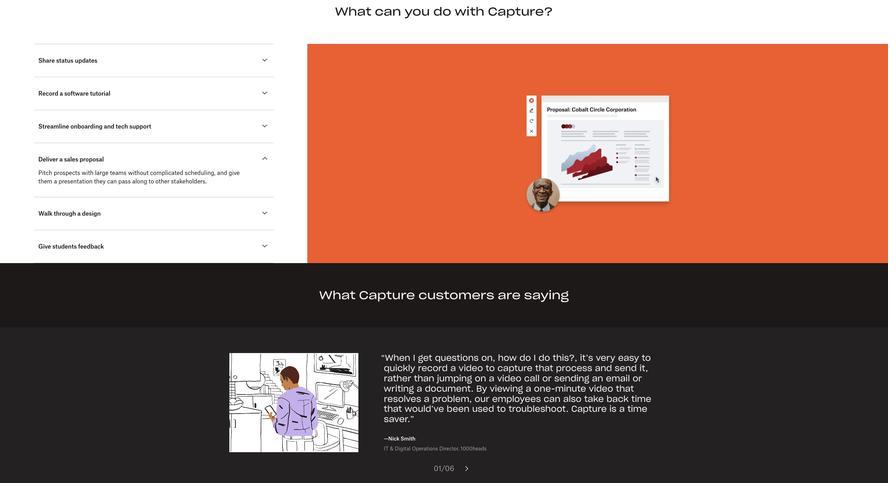 Task type: vqa. For each thing, say whether or not it's contained in the screenshot.
"rather"
yes



Task type: locate. For each thing, give the bounding box(es) containing it.
and right it's
[[595, 363, 612, 374]]

them
[[38, 178, 52, 185]]

rather
[[384, 373, 411, 384]]

time right is
[[628, 404, 648, 415]]

what
[[335, 4, 371, 19], [319, 288, 356, 303]]

what can you do with capture?
[[335, 4, 553, 19]]

time right back
[[632, 394, 651, 405]]

2 horizontal spatial and
[[595, 363, 612, 374]]

video up by
[[459, 363, 483, 374]]

customers
[[419, 288, 494, 303]]

a screenshot of a sales proposal, with a thumbnail of a presenter in the corner and the dropbox capture toolbar image
[[324, 61, 871, 246]]

resolves
[[384, 394, 421, 405]]

that down send
[[616, 384, 634, 395]]

questions
[[435, 353, 479, 364]]

1 horizontal spatial or
[[633, 373, 642, 384]]

1 horizontal spatial that
[[535, 363, 553, 374]]

0 horizontal spatial with
[[82, 170, 93, 177]]

call
[[524, 373, 540, 384]]

and inside "when i get questions on, how do i do this?, it's very easy to quickly record a video to capture that process and send it, rather than jumping on a video call or sending an email or writing a document. by viewing a one-minute video that resolves a problem, our employees can also take back time that would've been used to troubleshoot. capture is a time saver."
[[595, 363, 612, 374]]

capture
[[359, 288, 415, 303], [571, 404, 607, 415]]

easy
[[618, 353, 639, 364]]

you
[[405, 4, 430, 19]]

a man in home office looks at his phone image
[[229, 354, 358, 453]]

status
[[56, 57, 73, 64]]

1 vertical spatial what
[[319, 288, 356, 303]]

2 horizontal spatial can
[[544, 394, 561, 405]]

1 horizontal spatial can
[[375, 4, 401, 19]]

01/06
[[434, 464, 454, 473]]

i left get
[[413, 353, 415, 364]]

can left also
[[544, 394, 561, 405]]

minute
[[555, 384, 586, 395]]

can
[[375, 4, 401, 19], [107, 178, 117, 185], [544, 394, 561, 405]]

do
[[433, 4, 451, 19], [520, 353, 531, 364], [539, 353, 550, 364]]

1 vertical spatial with
[[82, 170, 93, 177]]

do right how
[[520, 353, 531, 364]]

i
[[413, 353, 415, 364], [534, 353, 536, 364]]

a right record
[[60, 90, 63, 97]]

pass
[[118, 178, 131, 185]]

this?,
[[553, 353, 577, 364]]

do right the you
[[433, 4, 451, 19]]

sending
[[554, 373, 589, 384]]

pitch prospects with large teams without complicated scheduling, and give them a presentation they can pass along to other stakeholders.
[[38, 170, 240, 185]]

1 horizontal spatial and
[[217, 170, 227, 177]]

teams
[[110, 170, 127, 177]]

a right writing
[[417, 384, 422, 395]]

record
[[38, 90, 58, 97]]

0 horizontal spatial can
[[107, 178, 117, 185]]

1 horizontal spatial video
[[497, 373, 522, 384]]

with
[[455, 4, 485, 19], [82, 170, 93, 177]]

2 vertical spatial can
[[544, 394, 561, 405]]

been
[[447, 404, 470, 415]]

or right email
[[633, 373, 642, 384]]

to left how
[[486, 363, 495, 374]]

our
[[475, 394, 490, 405]]

time
[[632, 394, 651, 405], [628, 404, 648, 415]]

1 vertical spatial capture
[[571, 404, 607, 415]]

or
[[542, 373, 552, 384], [633, 373, 642, 384]]

deliver
[[38, 156, 58, 163]]

on
[[475, 373, 486, 384]]

presentation
[[59, 178, 93, 185]]

1 horizontal spatial with
[[455, 4, 485, 19]]

to right used
[[497, 404, 506, 415]]

deliver a sales proposal
[[38, 156, 104, 163]]

do left this?,
[[539, 353, 550, 364]]

and left tech
[[104, 123, 114, 130]]

2 vertical spatial that
[[384, 404, 402, 415]]

than
[[414, 373, 434, 384]]

can inside pitch prospects with large teams without complicated scheduling, and give them a presentation they can pass along to other stakeholders.
[[107, 178, 117, 185]]

a right them
[[54, 178, 57, 185]]

that up 'one-'
[[535, 363, 553, 374]]

video up is
[[589, 384, 613, 395]]

feedback
[[78, 243, 104, 250]]

—nick smith
[[384, 436, 415, 442]]

a right is
[[619, 404, 625, 415]]

one-
[[534, 384, 555, 395]]

what for what can you do with capture?
[[335, 4, 371, 19]]

0 horizontal spatial i
[[413, 353, 415, 364]]

share
[[38, 57, 55, 64]]

process
[[556, 363, 592, 374]]

director,
[[439, 446, 459, 452]]

very
[[596, 353, 615, 364]]

without
[[128, 170, 149, 177]]

support
[[129, 123, 151, 130]]

to left other
[[149, 178, 154, 185]]

streamline
[[38, 123, 69, 130]]

1 horizontal spatial capture
[[571, 404, 607, 415]]

2 horizontal spatial that
[[616, 384, 634, 395]]

smith
[[401, 436, 415, 442]]

back
[[607, 394, 629, 405]]

1 vertical spatial can
[[107, 178, 117, 185]]

i up call
[[534, 353, 536, 364]]

record
[[418, 363, 448, 374]]

a left design
[[77, 210, 81, 217]]

walk through a design
[[38, 210, 101, 217]]

that down writing
[[384, 404, 402, 415]]

capture
[[498, 363, 533, 374]]

1 horizontal spatial i
[[534, 353, 536, 364]]

0 vertical spatial capture
[[359, 288, 415, 303]]

can inside "when i get questions on, how do i do this?, it's very easy to quickly record a video to capture that process and send it, rather than jumping on a video call or sending an email or writing a document. by viewing a one-minute video that resolves a problem, our employees can also take back time that would've been used to troubleshoot. capture is a time saver."
[[544, 394, 561, 405]]

software
[[64, 90, 89, 97]]

a inside pitch prospects with large teams without complicated scheduling, and give them a presentation they can pass along to other stakeholders.
[[54, 178, 57, 185]]

can down teams
[[107, 178, 117, 185]]

employees
[[492, 394, 541, 405]]

to right the easy
[[642, 353, 651, 364]]

1000heads
[[461, 446, 487, 452]]

1 horizontal spatial do
[[520, 353, 531, 364]]

and left 'give' on the left top of page
[[217, 170, 227, 177]]

troubleshoot.
[[509, 404, 569, 415]]

0 horizontal spatial or
[[542, 373, 552, 384]]

used
[[472, 404, 494, 415]]

or right call
[[542, 373, 552, 384]]

2 vertical spatial and
[[595, 363, 612, 374]]

and
[[104, 123, 114, 130], [217, 170, 227, 177], [595, 363, 612, 374]]

a
[[60, 90, 63, 97], [59, 156, 63, 163], [54, 178, 57, 185], [77, 210, 81, 217], [451, 363, 456, 374], [489, 373, 494, 384], [417, 384, 422, 395], [526, 384, 531, 395], [424, 394, 430, 405], [619, 404, 625, 415]]

large
[[95, 170, 108, 177]]

0 horizontal spatial and
[[104, 123, 114, 130]]

along
[[132, 178, 147, 185]]

"when i get questions on, how do i do this?, it's very easy to quickly record a video to capture that process and send it, rather than jumping on a video call or sending an email or writing a document. by viewing a one-minute video that resolves a problem, our employees can also take back time that would've been used to troubleshoot. capture is a time saver."
[[381, 353, 651, 425]]

video down how
[[497, 373, 522, 384]]

0 vertical spatial what
[[335, 4, 371, 19]]

that
[[535, 363, 553, 374], [616, 384, 634, 395], [384, 404, 402, 415]]

0 vertical spatial and
[[104, 123, 114, 130]]

0 horizontal spatial video
[[459, 363, 483, 374]]

a down than
[[424, 394, 430, 405]]

stakeholders.
[[171, 178, 207, 185]]

1 vertical spatial and
[[217, 170, 227, 177]]

jumping
[[437, 373, 472, 384]]

can left the you
[[375, 4, 401, 19]]

a left 'sales'
[[59, 156, 63, 163]]

tutorial
[[90, 90, 110, 97]]



Task type: describe. For each thing, give the bounding box(es) containing it.
2 i from the left
[[534, 353, 536, 364]]

it's
[[580, 353, 593, 364]]

complicated
[[150, 170, 183, 177]]

share status updates
[[38, 57, 97, 64]]

and inside pitch prospects with large teams without complicated scheduling, and give them a presentation they can pass along to other stakeholders.
[[217, 170, 227, 177]]

pitch
[[38, 170, 52, 177]]

a right on
[[489, 373, 494, 384]]

through
[[54, 210, 76, 217]]

is
[[610, 404, 617, 415]]

it & digital operations director, 1000heads
[[384, 446, 487, 452]]

would've
[[405, 404, 444, 415]]

0 vertical spatial with
[[455, 4, 485, 19]]

writing
[[384, 384, 414, 395]]

saver."
[[384, 414, 414, 425]]

2 horizontal spatial video
[[589, 384, 613, 395]]

proposal
[[80, 156, 104, 163]]

onboarding
[[71, 123, 103, 130]]

email
[[606, 373, 630, 384]]

by
[[476, 384, 487, 395]]

updates
[[75, 57, 97, 64]]

streamline onboarding and tech support
[[38, 123, 151, 130]]

what for what capture customers are saying
[[319, 288, 356, 303]]

0 horizontal spatial capture
[[359, 288, 415, 303]]

problem,
[[432, 394, 472, 405]]

how
[[498, 353, 517, 364]]

walk
[[38, 210, 52, 217]]

operations
[[412, 446, 438, 452]]

0 vertical spatial that
[[535, 363, 553, 374]]

also
[[563, 394, 582, 405]]

an
[[592, 373, 603, 384]]

1 or from the left
[[542, 373, 552, 384]]

give
[[229, 170, 240, 177]]

on,
[[481, 353, 495, 364]]

to inside pitch prospects with large teams without complicated scheduling, and give them a presentation they can pass along to other stakeholders.
[[149, 178, 154, 185]]

1 i from the left
[[413, 353, 415, 364]]

they
[[94, 178, 106, 185]]

it
[[384, 446, 389, 452]]

tech
[[116, 123, 128, 130]]

send
[[615, 363, 637, 374]]

a right record at bottom
[[451, 363, 456, 374]]

&
[[390, 446, 394, 452]]

digital
[[395, 446, 411, 452]]

0 horizontal spatial that
[[384, 404, 402, 415]]

quickly
[[384, 363, 415, 374]]

1 vertical spatial that
[[616, 384, 634, 395]]

give students feedback
[[38, 243, 104, 250]]

a left 'one-'
[[526, 384, 531, 395]]

capture inside "when i get questions on, how do i do this?, it's very easy to quickly record a video to capture that process and send it, rather than jumping on a video call or sending an email or writing a document. by viewing a one-minute video that resolves a problem, our employees can also take back time that would've been used to troubleshoot. capture is a time saver."
[[571, 404, 607, 415]]

other
[[156, 178, 170, 185]]

what capture customers are saying
[[319, 288, 569, 303]]

get
[[418, 353, 432, 364]]

sales
[[64, 156, 78, 163]]

document.
[[425, 384, 474, 395]]

capture?
[[488, 4, 553, 19]]

with inside pitch prospects with large teams without complicated scheduling, and give them a presentation they can pass along to other stakeholders.
[[82, 170, 93, 177]]

scheduling,
[[185, 170, 216, 177]]

are
[[498, 288, 521, 303]]

design
[[82, 210, 101, 217]]

saying
[[524, 288, 569, 303]]

take
[[584, 394, 604, 405]]

viewing
[[490, 384, 523, 395]]

2 horizontal spatial do
[[539, 353, 550, 364]]

0 horizontal spatial do
[[433, 4, 451, 19]]

give
[[38, 243, 51, 250]]

prospects
[[54, 170, 80, 177]]

record a software tutorial
[[38, 90, 110, 97]]

0 vertical spatial can
[[375, 4, 401, 19]]

—nick
[[384, 436, 399, 442]]

2 or from the left
[[633, 373, 642, 384]]

"when
[[381, 353, 410, 364]]

students
[[52, 243, 77, 250]]

it,
[[640, 363, 648, 374]]



